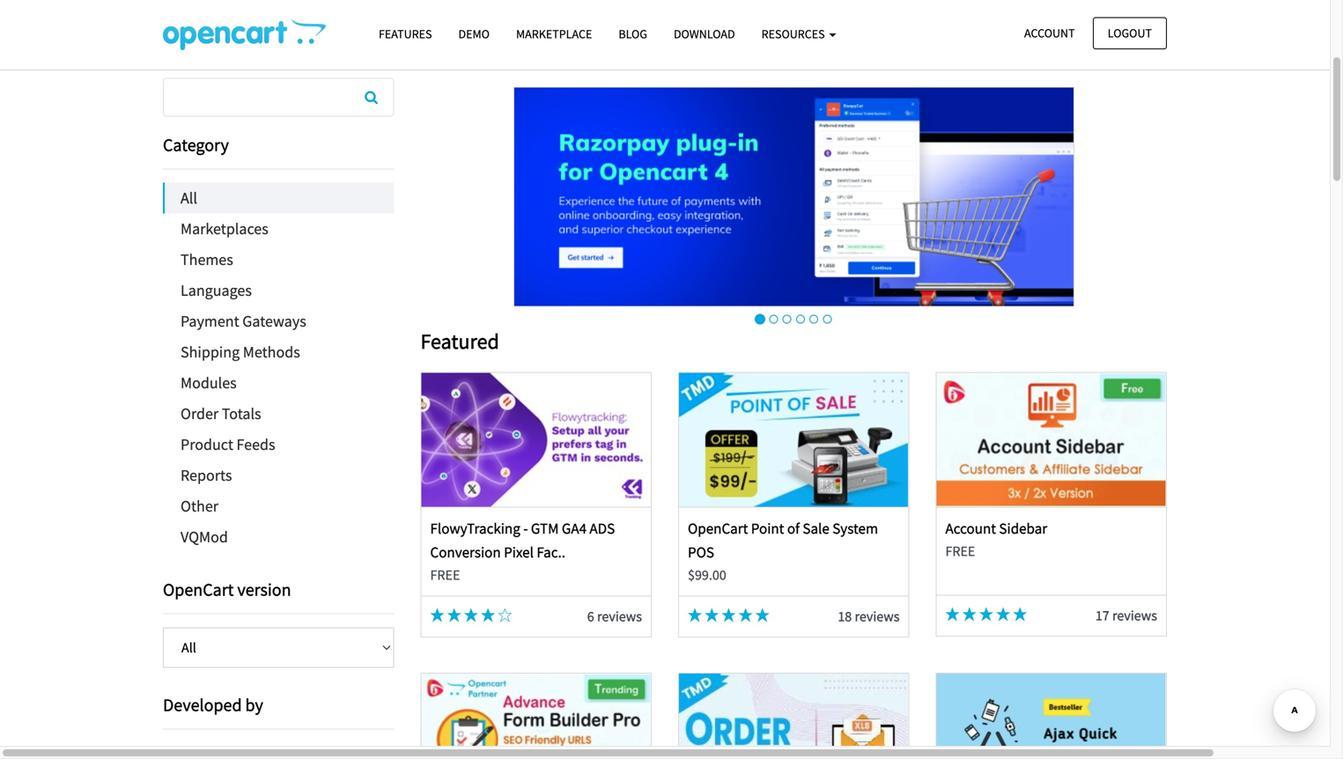 Task type: describe. For each thing, give the bounding box(es) containing it.
vqmod link
[[163, 522, 394, 553]]

shipping methods
[[181, 342, 300, 362]]

-
[[524, 519, 528, 538]]

opencart version
[[163, 579, 291, 601]]

demo link
[[445, 19, 503, 49]]

features
[[379, 26, 432, 42]]

order totals link
[[163, 399, 394, 430]]

$99.00
[[688, 567, 727, 584]]

marketplaces link
[[163, 214, 394, 245]]

logout link
[[1093, 17, 1168, 49]]

languages link
[[163, 275, 394, 306]]

account sidebar image
[[937, 373, 1166, 507]]

languages
[[181, 281, 252, 300]]

developed
[[163, 694, 242, 716]]

opencart point of sale system pos image
[[680, 373, 909, 507]]

account sidebar link
[[946, 519, 1048, 538]]

export orders image
[[680, 674, 909, 760]]

payment
[[181, 311, 239, 331]]

product
[[181, 435, 233, 455]]

ajax quick checkout pro (one page checkout, fast.. image
[[937, 674, 1166, 760]]

methods
[[243, 342, 300, 362]]

6
[[588, 608, 595, 625]]

razorpay (opencart 4.x.x) image
[[513, 87, 1075, 307]]

vqmod
[[181, 527, 228, 547]]

flowytracking - gtm ga4 ads conversion pixel fac.. image
[[422, 373, 651, 507]]

account sidebar free
[[946, 519, 1048, 560]]

flowytracking - gtm ga4 ads conversion pixel fac.. free
[[430, 519, 615, 584]]

point
[[751, 519, 785, 538]]

gateways
[[243, 311, 306, 331]]

system
[[833, 519, 879, 538]]

account for account sidebar free
[[946, 519, 997, 538]]

other
[[181, 497, 219, 516]]

opencart for opencart version
[[163, 579, 234, 601]]

and
[[299, 25, 327, 47]]

extensions
[[217, 25, 295, 47]]

flowytracking
[[430, 519, 521, 538]]

form builder pro - multi form creator (4x, 3x, 2.. image
[[422, 674, 651, 760]]

free
[[621, 37, 651, 54]]

search image
[[365, 90, 378, 104]]

other link
[[163, 491, 394, 522]]

ga4
[[562, 519, 587, 538]]

sidebar
[[1000, 519, 1048, 538]]

developed by
[[163, 694, 263, 716]]

account link
[[1010, 17, 1090, 49]]

sale
[[803, 519, 830, 538]]

reports link
[[163, 460, 394, 491]]

reviews for account sidebar
[[1113, 607, 1158, 625]]

flowytracking - gtm ga4 ads conversion pixel fac.. link
[[430, 519, 615, 562]]

conversion
[[430, 543, 501, 562]]

opencart for opencart point of sale system pos $99.00
[[688, 519, 748, 538]]



Task type: vqa. For each thing, say whether or not it's contained in the screenshot.


Task type: locate. For each thing, give the bounding box(es) containing it.
6 reviews
[[588, 608, 642, 625]]

resources link
[[749, 19, 850, 49]]

1 vertical spatial account
[[946, 519, 997, 538]]

1 horizontal spatial account
[[1025, 25, 1076, 41]]

order
[[181, 404, 219, 424]]

search
[[163, 25, 213, 47]]

ads
[[590, 519, 615, 538]]

themes
[[181, 250, 233, 270]]

all link
[[165, 183, 394, 214]]

fac..
[[537, 543, 566, 562]]

of
[[788, 519, 800, 538]]

free down the conversion
[[430, 567, 460, 584]]

opencart down the 'vqmod'
[[163, 579, 234, 601]]

featured
[[421, 328, 499, 355]]

0 vertical spatial free
[[946, 543, 976, 560]]

themes link
[[163, 245, 394, 275]]

free inside account sidebar free
[[946, 543, 976, 560]]

0 horizontal spatial account
[[946, 519, 997, 538]]

logout
[[1108, 25, 1153, 41]]

demo
[[459, 26, 490, 42]]

17
[[1096, 607, 1110, 625]]

commercial
[[502, 37, 581, 54]]

opencart point of sale system pos link
[[688, 519, 879, 562]]

payment gateways link
[[163, 306, 394, 337]]

1 horizontal spatial reviews
[[855, 608, 900, 625]]

by
[[245, 694, 263, 716]]

account for account
[[1025, 25, 1076, 41]]

18
[[838, 608, 852, 625]]

resources
[[762, 26, 828, 42]]

shipping
[[181, 342, 240, 362]]

17 reviews
[[1096, 607, 1158, 625]]

reviews for opencart point of sale system pos
[[855, 608, 900, 625]]

0 horizontal spatial free
[[430, 567, 460, 584]]

category
[[163, 134, 229, 156]]

account left logout
[[1025, 25, 1076, 41]]

payment gateways
[[181, 311, 306, 331]]

order totals
[[181, 404, 261, 424]]

reviews for flowytracking - gtm ga4 ads conversion pixel fac..
[[597, 608, 642, 625]]

star light image
[[980, 607, 994, 621], [1014, 607, 1028, 621], [481, 608, 495, 622], [739, 608, 753, 622], [756, 608, 770, 622]]

opencart inside opencart point of sale system pos $99.00
[[688, 519, 748, 538]]

2 horizontal spatial reviews
[[1113, 607, 1158, 625]]

feeds
[[237, 435, 275, 455]]

download
[[674, 26, 735, 42]]

marketplace link
[[503, 19, 606, 49]]

opencart up the pos
[[688, 519, 748, 538]]

free inside flowytracking - gtm ga4 ads conversion pixel fac.. free
[[430, 567, 460, 584]]

all
[[181, 188, 197, 208]]

star light o image
[[498, 608, 512, 622]]

gtm
[[531, 519, 559, 538]]

pos
[[688, 543, 715, 562]]

themes
[[331, 25, 386, 47]]

star light image
[[946, 607, 960, 621], [963, 607, 977, 621], [997, 607, 1011, 621], [430, 608, 445, 622], [447, 608, 461, 622], [464, 608, 478, 622], [688, 608, 702, 622], [705, 608, 719, 622], [722, 608, 736, 622]]

None text field
[[164, 79, 393, 116]]

totals
[[222, 404, 261, 424]]

account inside account sidebar free
[[946, 519, 997, 538]]

blog
[[619, 26, 648, 42]]

opencart
[[688, 519, 748, 538], [163, 579, 234, 601]]

reviews right the 6
[[597, 608, 642, 625]]

reviews right 17
[[1113, 607, 1158, 625]]

1 horizontal spatial free
[[946, 543, 976, 560]]

search extensions and themes
[[163, 25, 386, 47]]

0 vertical spatial account
[[1025, 25, 1076, 41]]

1 vertical spatial free
[[430, 567, 460, 584]]

modules link
[[163, 368, 394, 399]]

download link
[[661, 19, 749, 49]]

pixel
[[504, 543, 534, 562]]

product feeds
[[181, 435, 275, 455]]

reviews
[[1113, 607, 1158, 625], [597, 608, 642, 625], [855, 608, 900, 625]]

0 horizontal spatial opencart
[[163, 579, 234, 601]]

blog link
[[606, 19, 661, 49]]

free link
[[601, 25, 671, 66]]

features link
[[366, 19, 445, 49]]

commercial link
[[482, 25, 602, 66]]

shipping methods link
[[163, 337, 394, 368]]

opencart point of sale system pos $99.00
[[688, 519, 879, 584]]

version
[[237, 579, 291, 601]]

free
[[946, 543, 976, 560], [430, 567, 460, 584]]

marketplaces
[[181, 219, 269, 239]]

1 vertical spatial opencart
[[163, 579, 234, 601]]

modules
[[181, 373, 237, 393]]

reports
[[181, 466, 232, 486]]

marketplace
[[516, 26, 592, 42]]

account left sidebar
[[946, 519, 997, 538]]

product feeds link
[[163, 430, 394, 460]]

1 horizontal spatial opencart
[[688, 519, 748, 538]]

account
[[1025, 25, 1076, 41], [946, 519, 997, 538]]

18 reviews
[[838, 608, 900, 625]]

opencart extensions image
[[163, 19, 326, 50]]

0 horizontal spatial reviews
[[597, 608, 642, 625]]

reviews right 18 on the bottom right of the page
[[855, 608, 900, 625]]

free down the account sidebar link
[[946, 543, 976, 560]]

0 vertical spatial opencart
[[688, 519, 748, 538]]



